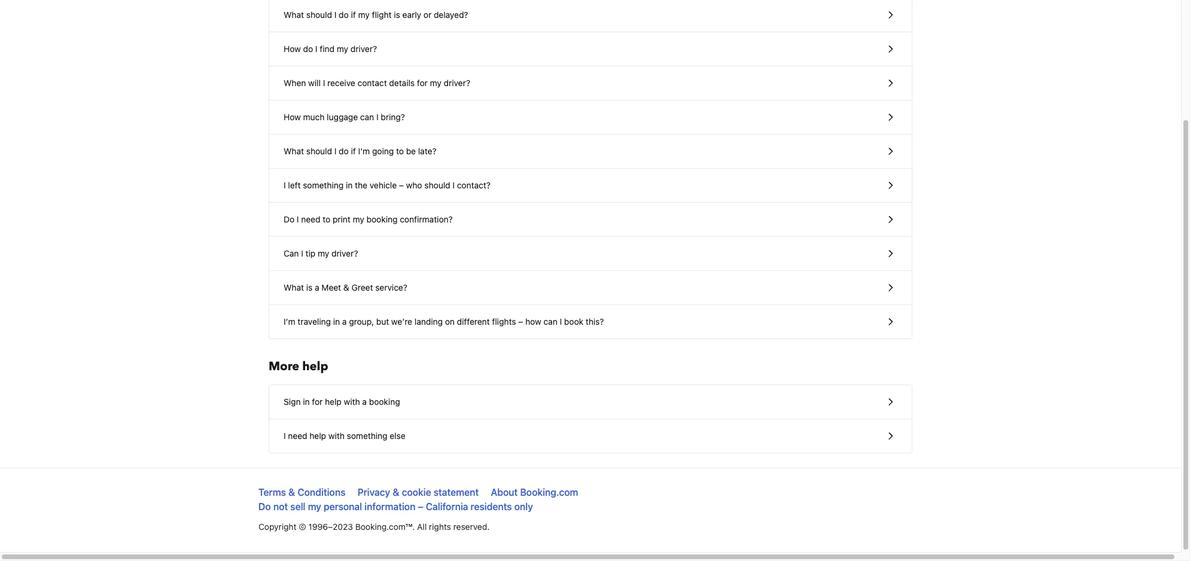 Task type: locate. For each thing, give the bounding box(es) containing it.
to left print
[[323, 214, 331, 224]]

about booking.com do not sell my personal information – california residents only
[[259, 487, 578, 512]]

my inside what should i do if my flight is early or delayed? button
[[358, 10, 370, 20]]

i need help with something else button
[[269, 420, 912, 453]]

1 horizontal spatial can
[[544, 317, 558, 327]]

0 horizontal spatial in
[[303, 397, 310, 407]]

do
[[284, 214, 295, 224], [259, 502, 271, 512]]

– left who
[[399, 180, 404, 190]]

0 vertical spatial need
[[301, 214, 321, 224]]

receive
[[327, 78, 355, 88]]

1 vertical spatial help
[[325, 397, 342, 407]]

– down privacy & cookie statement
[[418, 502, 424, 512]]

& up "sell" on the left bottom of page
[[289, 487, 295, 498]]

1 vertical spatial to
[[323, 214, 331, 224]]

with up i need help with something else
[[344, 397, 360, 407]]

different
[[457, 317, 490, 327]]

can right "how"
[[544, 317, 558, 327]]

should right who
[[425, 180, 450, 190]]

what for what should i do if i'm going to be late?
[[284, 146, 304, 156]]

do inside 'button'
[[284, 214, 295, 224]]

1 vertical spatial is
[[306, 283, 313, 293]]

in
[[346, 180, 353, 190], [333, 317, 340, 327], [303, 397, 310, 407]]

0 vertical spatial should
[[306, 10, 332, 20]]

to left be
[[396, 146, 404, 156]]

what down the can
[[284, 283, 304, 293]]

can i tip my driver?
[[284, 248, 358, 259]]

my inside when will i receive contact details for my driver? button
[[430, 78, 442, 88]]

what up left
[[284, 146, 304, 156]]

my inside the 'do i need to print my booking confirmation?' 'button'
[[353, 214, 364, 224]]

sign in for help with a booking link
[[269, 385, 912, 419]]

0 vertical spatial a
[[315, 283, 319, 293]]

for right sign
[[312, 397, 323, 407]]

1 vertical spatial need
[[288, 431, 307, 441]]

with
[[344, 397, 360, 407], [329, 431, 345, 441]]

my right tip
[[318, 248, 329, 259]]

booking for a
[[369, 397, 400, 407]]

– left "how"
[[518, 317, 523, 327]]

1 horizontal spatial do
[[284, 214, 295, 224]]

need left print
[[301, 214, 321, 224]]

i left something in the vehicle – who should i contact?
[[284, 180, 491, 190]]

1 horizontal spatial to
[[396, 146, 404, 156]]

& right the meet
[[344, 283, 349, 293]]

i inside 'button'
[[297, 214, 299, 224]]

what
[[284, 10, 304, 20], [284, 146, 304, 156], [284, 283, 304, 293]]

0 vertical spatial –
[[399, 180, 404, 190]]

can
[[284, 248, 299, 259]]

1 vertical spatial should
[[306, 146, 332, 156]]

1 vertical spatial booking
[[369, 397, 400, 407]]

0 horizontal spatial something
[[303, 180, 344, 190]]

need
[[301, 214, 321, 224], [288, 431, 307, 441]]

i left bring?
[[376, 112, 379, 122]]

0 vertical spatial how
[[284, 44, 301, 54]]

1 vertical spatial how
[[284, 112, 301, 122]]

need inside button
[[288, 431, 307, 441]]

do inside button
[[303, 44, 313, 54]]

1 horizontal spatial something
[[347, 431, 388, 441]]

details
[[389, 78, 415, 88]]

something right left
[[303, 180, 344, 190]]

if left i'm
[[351, 146, 356, 156]]

what inside "button"
[[284, 146, 304, 156]]

should inside what should i do if i'm going to be late? "button"
[[306, 146, 332, 156]]

sign
[[284, 397, 301, 407]]

do inside button
[[339, 10, 349, 20]]

booking
[[367, 214, 398, 224], [369, 397, 400, 407]]

if inside what should i do if my flight is early or delayed? button
[[351, 10, 356, 20]]

a up i need help with something else
[[362, 397, 367, 407]]

2 horizontal spatial in
[[346, 180, 353, 190]]

0 horizontal spatial to
[[323, 214, 331, 224]]

i'm traveling in a group, but we're landing on different flights – how can i book this?
[[284, 317, 604, 327]]

how inside button
[[284, 112, 301, 122]]

will
[[308, 78, 321, 88]]

help
[[302, 359, 328, 375], [325, 397, 342, 407], [310, 431, 326, 441]]

2 horizontal spatial &
[[393, 487, 400, 498]]

booking inside 'button'
[[367, 214, 398, 224]]

how left much
[[284, 112, 301, 122]]

meet
[[322, 283, 341, 293]]

3 what from the top
[[284, 283, 304, 293]]

what should i do if my flight is early or delayed? button
[[269, 0, 912, 32]]

my right print
[[353, 214, 364, 224]]

do up the can
[[284, 214, 295, 224]]

do for i'm
[[339, 146, 349, 156]]

a left the meet
[[315, 283, 319, 293]]

in right sign
[[303, 397, 310, 407]]

2 vertical spatial –
[[418, 502, 424, 512]]

privacy & cookie statement link
[[358, 487, 479, 498]]

booking.com™.
[[355, 522, 415, 532]]

0 vertical spatial can
[[360, 112, 374, 122]]

who
[[406, 180, 422, 190]]

what for what is a meet & greet service?
[[284, 283, 304, 293]]

my right find on the left top of page
[[337, 44, 348, 54]]

need down sign
[[288, 431, 307, 441]]

driver?
[[351, 44, 377, 54], [444, 78, 470, 88], [332, 248, 358, 259]]

2 horizontal spatial –
[[518, 317, 523, 327]]

1 horizontal spatial in
[[333, 317, 340, 327]]

i left i'm
[[334, 146, 337, 156]]

– inside button
[[399, 180, 404, 190]]

my
[[358, 10, 370, 20], [337, 44, 348, 54], [430, 78, 442, 88], [353, 214, 364, 224], [318, 248, 329, 259], [308, 502, 321, 512]]

find
[[320, 44, 335, 54]]

i down left
[[297, 214, 299, 224]]

0 vertical spatial do
[[339, 10, 349, 20]]

i'm
[[358, 146, 370, 156]]

residents
[[471, 502, 512, 512]]

sell
[[290, 502, 306, 512]]

booking down 'vehicle'
[[367, 214, 398, 224]]

1 vertical spatial do
[[259, 502, 271, 512]]

my down conditions
[[308, 502, 321, 512]]

driver? right details on the left of page
[[444, 78, 470, 88]]

2 vertical spatial in
[[303, 397, 310, 407]]

2 vertical spatial driver?
[[332, 248, 358, 259]]

1 if from the top
[[351, 10, 356, 20]]

0 vertical spatial to
[[396, 146, 404, 156]]

2 vertical spatial what
[[284, 283, 304, 293]]

a
[[315, 283, 319, 293], [342, 317, 347, 327], [362, 397, 367, 407]]

if for my
[[351, 10, 356, 20]]

do left i'm
[[339, 146, 349, 156]]

should down much
[[306, 146, 332, 156]]

driver? up what is a meet & greet service?
[[332, 248, 358, 259]]

if inside what should i do if i'm going to be late? "button"
[[351, 146, 356, 156]]

1 horizontal spatial is
[[394, 10, 400, 20]]

1 vertical spatial driver?
[[444, 78, 470, 88]]

only
[[515, 502, 533, 512]]

booking up else
[[369, 397, 400, 407]]

0 vertical spatial something
[[303, 180, 344, 190]]

or
[[424, 10, 432, 20]]

booking inside button
[[369, 397, 400, 407]]

how do i find my driver?
[[284, 44, 377, 54]]

do left find on the left top of page
[[303, 44, 313, 54]]

0 vertical spatial is
[[394, 10, 400, 20]]

is left the meet
[[306, 283, 313, 293]]

should
[[306, 10, 332, 20], [306, 146, 332, 156], [425, 180, 450, 190]]

1 vertical spatial for
[[312, 397, 323, 407]]

for inside when will i receive contact details for my driver? button
[[417, 78, 428, 88]]

1 vertical spatial a
[[342, 317, 347, 327]]

help up i need help with something else
[[325, 397, 342, 407]]

&
[[344, 283, 349, 293], [289, 487, 295, 498], [393, 487, 400, 498]]

my right details on the left of page
[[430, 78, 442, 88]]

vehicle
[[370, 180, 397, 190]]

something inside button
[[303, 180, 344, 190]]

is left early
[[394, 10, 400, 20]]

privacy & cookie statement
[[358, 487, 479, 498]]

with down sign in for help with a booking
[[329, 431, 345, 441]]

2 vertical spatial do
[[339, 146, 349, 156]]

for right details on the left of page
[[417, 78, 428, 88]]

0 vertical spatial booking
[[367, 214, 398, 224]]

what for what should i do if my flight is early or delayed?
[[284, 10, 304, 20]]

terms & conditions link
[[259, 487, 346, 498]]

personal
[[324, 502, 362, 512]]

& for terms & conditions
[[289, 487, 295, 498]]

2 if from the top
[[351, 146, 356, 156]]

my left flight
[[358, 10, 370, 20]]

0 vertical spatial for
[[417, 78, 428, 88]]

help down sign in for help with a booking
[[310, 431, 326, 441]]

a left group,
[[342, 317, 347, 327]]

something left else
[[347, 431, 388, 441]]

if
[[351, 10, 356, 20], [351, 146, 356, 156]]

about booking.com link
[[491, 487, 578, 498]]

should inside i left something in the vehicle – who should i contact? button
[[425, 180, 450, 190]]

0 horizontal spatial do
[[259, 502, 271, 512]]

do inside "button"
[[339, 146, 349, 156]]

should up find on the left top of page
[[306, 10, 332, 20]]

landing
[[415, 317, 443, 327]]

i'm traveling in a group, but we're landing on different flights – how can i book this? button
[[269, 305, 912, 339]]

1 vertical spatial do
[[303, 44, 313, 54]]

contact?
[[457, 180, 491, 190]]

do up how do i find my driver?
[[339, 10, 349, 20]]

something
[[303, 180, 344, 190], [347, 431, 388, 441]]

can right luggage
[[360, 112, 374, 122]]

– inside about booking.com do not sell my personal information – california residents only
[[418, 502, 424, 512]]

2 how from the top
[[284, 112, 301, 122]]

2 vertical spatial a
[[362, 397, 367, 407]]

flights
[[492, 317, 516, 327]]

how
[[526, 317, 542, 327]]

0 vertical spatial do
[[284, 214, 295, 224]]

1 horizontal spatial &
[[344, 283, 349, 293]]

1 vertical spatial something
[[347, 431, 388, 441]]

1 horizontal spatial a
[[342, 317, 347, 327]]

0 vertical spatial with
[[344, 397, 360, 407]]

0 horizontal spatial &
[[289, 487, 295, 498]]

1 vertical spatial with
[[329, 431, 345, 441]]

should inside what should i do if my flight is early or delayed? button
[[306, 10, 332, 20]]

i left 'contact?'
[[453, 180, 455, 190]]

luggage
[[327, 112, 358, 122]]

what should i do if i'm going to be late? button
[[269, 135, 912, 169]]

all
[[417, 522, 427, 532]]

print
[[333, 214, 351, 224]]

to
[[396, 146, 404, 156], [323, 214, 331, 224]]

1 horizontal spatial for
[[417, 78, 428, 88]]

be
[[406, 146, 416, 156]]

0 vertical spatial if
[[351, 10, 356, 20]]

how up when
[[284, 44, 301, 54]]

0 vertical spatial what
[[284, 10, 304, 20]]

1 vertical spatial what
[[284, 146, 304, 156]]

in right traveling
[[333, 317, 340, 327]]

2 vertical spatial should
[[425, 180, 450, 190]]

more
[[269, 359, 299, 375]]

late?
[[418, 146, 437, 156]]

do left not
[[259, 502, 271, 512]]

if left flight
[[351, 10, 356, 20]]

1 vertical spatial if
[[351, 146, 356, 156]]

1 vertical spatial –
[[518, 317, 523, 327]]

1 what from the top
[[284, 10, 304, 20]]

help right more
[[302, 359, 328, 375]]

if for i'm
[[351, 146, 356, 156]]

going
[[372, 146, 394, 156]]

2 what from the top
[[284, 146, 304, 156]]

& up do not sell my personal information – california residents only link
[[393, 487, 400, 498]]

2 horizontal spatial a
[[362, 397, 367, 407]]

left
[[288, 180, 301, 190]]

0 horizontal spatial for
[[312, 397, 323, 407]]

0 vertical spatial in
[[346, 180, 353, 190]]

1 horizontal spatial –
[[418, 502, 424, 512]]

what up how do i find my driver?
[[284, 10, 304, 20]]

how much luggage can i bring? button
[[269, 101, 912, 135]]

delayed?
[[434, 10, 468, 20]]

booking.com
[[520, 487, 578, 498]]

1 how from the top
[[284, 44, 301, 54]]

in left the
[[346, 180, 353, 190]]

0 horizontal spatial –
[[399, 180, 404, 190]]

how inside button
[[284, 44, 301, 54]]

driver? up contact
[[351, 44, 377, 54]]

traveling
[[298, 317, 331, 327]]

0 vertical spatial driver?
[[351, 44, 377, 54]]

confirmation?
[[400, 214, 453, 224]]

i left find on the left top of page
[[315, 44, 318, 54]]



Task type: describe. For each thing, give the bounding box(es) containing it.
service?
[[375, 283, 408, 293]]

when will i receive contact details for my driver?
[[284, 78, 470, 88]]

can i tip my driver? button
[[269, 237, 912, 271]]

driver? inside when will i receive contact details for my driver? button
[[444, 78, 470, 88]]

do i need to print my booking confirmation? button
[[269, 203, 912, 237]]

information
[[365, 502, 416, 512]]

when
[[284, 78, 306, 88]]

0 horizontal spatial is
[[306, 283, 313, 293]]

more help
[[269, 359, 328, 375]]

& for privacy & cookie statement
[[393, 487, 400, 498]]

much
[[303, 112, 325, 122]]

tip
[[306, 248, 316, 259]]

copyright
[[259, 522, 297, 532]]

how for how much luggage can i bring?
[[284, 112, 301, 122]]

we're
[[391, 317, 412, 327]]

sign in for help with a booking
[[284, 397, 400, 407]]

book
[[564, 317, 584, 327]]

my inside can i tip my driver? button
[[318, 248, 329, 259]]

& inside button
[[344, 283, 349, 293]]

my inside about booking.com do not sell my personal information – california residents only
[[308, 502, 321, 512]]

need inside 'button'
[[301, 214, 321, 224]]

this?
[[586, 317, 604, 327]]

reserved.
[[453, 522, 490, 532]]

cookie
[[402, 487, 431, 498]]

bring?
[[381, 112, 405, 122]]

for inside sign in for help with a booking link
[[312, 397, 323, 407]]

else
[[390, 431, 406, 441]]

i right will
[[323, 78, 325, 88]]

how for how do i find my driver?
[[284, 44, 301, 54]]

what should i do if my flight is early or delayed?
[[284, 10, 468, 20]]

should for what should i do if my flight is early or delayed?
[[306, 10, 332, 20]]

but
[[376, 317, 389, 327]]

– inside button
[[518, 317, 523, 327]]

do i need to print my booking confirmation?
[[284, 214, 453, 224]]

what is a meet & greet service?
[[284, 283, 408, 293]]

1996–2023
[[308, 522, 353, 532]]

contact
[[358, 78, 387, 88]]

i up how do i find my driver?
[[334, 10, 337, 20]]

early
[[403, 10, 421, 20]]

what is a meet & greet service? button
[[269, 271, 912, 305]]

something inside button
[[347, 431, 388, 441]]

conditions
[[298, 487, 346, 498]]

with inside i need help with something else button
[[329, 431, 345, 441]]

1 vertical spatial can
[[544, 317, 558, 327]]

should for what should i do if i'm going to be late?
[[306, 146, 332, 156]]

©
[[299, 522, 306, 532]]

i left something in the vehicle – who should i contact? button
[[269, 169, 912, 203]]

the
[[355, 180, 367, 190]]

california
[[426, 502, 468, 512]]

terms
[[259, 487, 286, 498]]

my inside how do i find my driver? button
[[337, 44, 348, 54]]

i left left
[[284, 180, 286, 190]]

booking for my
[[367, 214, 398, 224]]

statement
[[434, 487, 479, 498]]

do for my
[[339, 10, 349, 20]]

driver? inside can i tip my driver? button
[[332, 248, 358, 259]]

copyright © 1996–2023 booking.com™. all rights reserved.
[[259, 522, 490, 532]]

do not sell my personal information – california residents only link
[[259, 502, 533, 512]]

to inside what should i do if i'm going to be late? "button"
[[396, 146, 404, 156]]

i inside button
[[315, 44, 318, 54]]

about
[[491, 487, 518, 498]]

rights
[[429, 522, 451, 532]]

i left book
[[560, 317, 562, 327]]

what should i do if i'm going to be late?
[[284, 146, 437, 156]]

i down sign
[[284, 431, 286, 441]]

to inside the 'do i need to print my booking confirmation?' 'button'
[[323, 214, 331, 224]]

i inside "button"
[[334, 146, 337, 156]]

how do i find my driver? button
[[269, 32, 912, 66]]

i'm
[[284, 317, 295, 327]]

in inside button
[[346, 180, 353, 190]]

flight
[[372, 10, 392, 20]]

do inside about booking.com do not sell my personal information – california residents only
[[259, 502, 271, 512]]

on
[[445, 317, 455, 327]]

not
[[273, 502, 288, 512]]

1 vertical spatial in
[[333, 317, 340, 327]]

terms & conditions
[[259, 487, 346, 498]]

how much luggage can i bring?
[[284, 112, 405, 122]]

i left tip
[[301, 248, 303, 259]]

i need help with something else
[[284, 431, 406, 441]]

privacy
[[358, 487, 390, 498]]

2 vertical spatial help
[[310, 431, 326, 441]]

greet
[[352, 283, 373, 293]]

0 vertical spatial help
[[302, 359, 328, 375]]

when will i receive contact details for my driver? button
[[269, 66, 912, 101]]

driver? inside how do i find my driver? button
[[351, 44, 377, 54]]

0 horizontal spatial a
[[315, 283, 319, 293]]

0 horizontal spatial can
[[360, 112, 374, 122]]

with inside sign in for help with a booking link
[[344, 397, 360, 407]]

group,
[[349, 317, 374, 327]]

sign in for help with a booking button
[[269, 385, 912, 420]]



Task type: vqa. For each thing, say whether or not it's contained in the screenshot.
Frequently asked questions on the left
no



